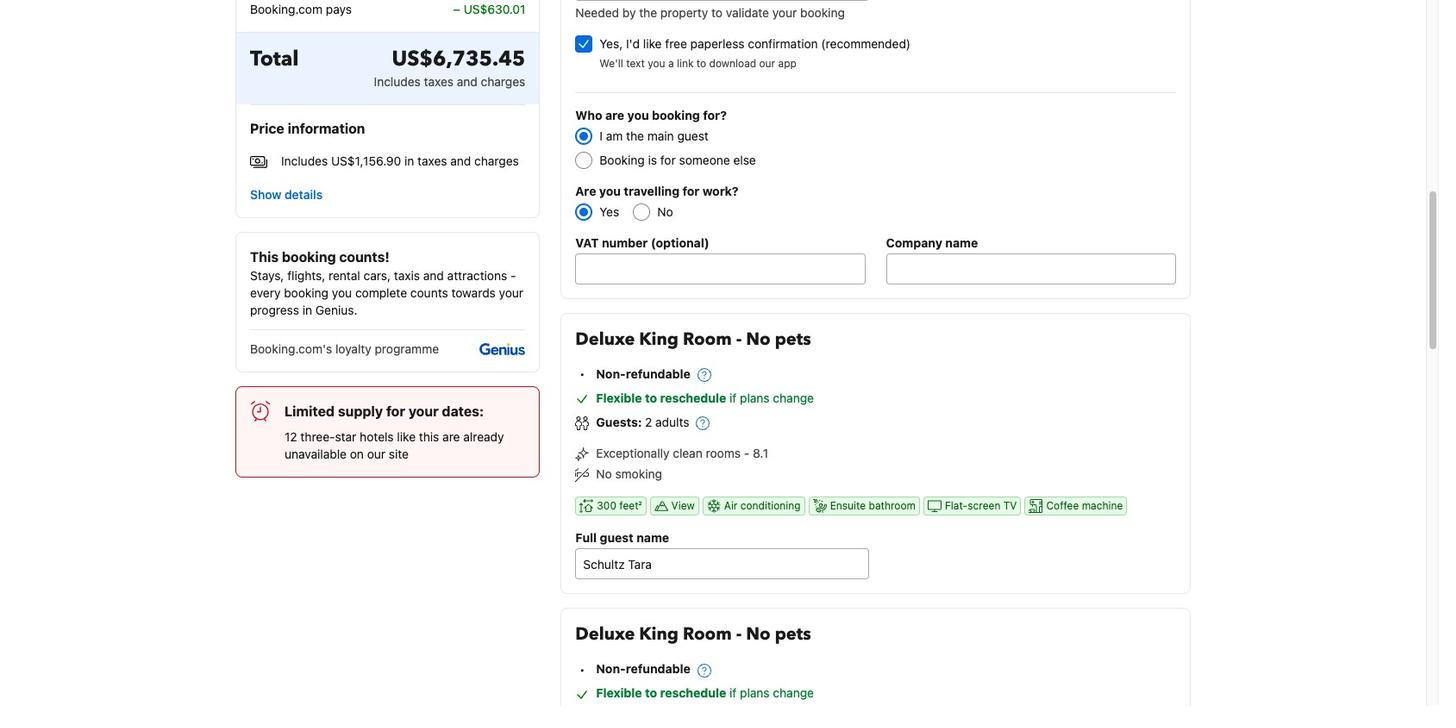 Task type: vqa. For each thing, say whether or not it's contained in the screenshot.
HOW DO I FIND OUT IF PROPERTIES ALLOW PETS? button
no



Task type: describe. For each thing, give the bounding box(es) containing it.
2 • from the top
[[580, 662, 585, 677]]

information
[[288, 121, 365, 136]]

flat-screen tv
[[945, 500, 1017, 513]]

2 non- from the top
[[596, 662, 626, 677]]

limited supply  for your dates:
[[285, 403, 484, 419]]

main
[[648, 129, 674, 143]]

are you travelling for work?
[[576, 184, 739, 198]]

validate
[[726, 5, 769, 20]]

smoking
[[615, 467, 662, 481]]

1 non-refundable from the top
[[596, 367, 691, 381]]

12
[[285, 429, 297, 444]]

company
[[886, 235, 943, 250]]

cars,
[[364, 268, 391, 283]]

this
[[250, 249, 279, 264]]

2 flexible to reschedule if plans change from the top
[[596, 686, 814, 701]]

2 plans from the top
[[740, 686, 770, 701]]

guest inside the who are you booking for? element
[[678, 129, 709, 143]]

price
[[250, 121, 284, 136]]

needed
[[576, 5, 619, 20]]

show details button
[[243, 179, 330, 210]]

i am the main guest
[[600, 129, 709, 143]]

you up the i am the main guest
[[628, 108, 649, 122]]

ensuite
[[830, 500, 866, 513]]

towards
[[452, 285, 496, 300]]

free
[[665, 36, 687, 51]]

like inside yes, i'd like free paperless confirmation (recommended) we'll text you a link to download our app
[[643, 36, 662, 51]]

1 deluxe king room - no pets from the top
[[576, 328, 811, 351]]

- down vat number (optional) text field
[[736, 328, 742, 351]]

you inside "this booking counts! stays, flights, rental cars, taxis and attractions - every booking you complete counts towards your progress in genius."
[[332, 285, 352, 300]]

yes, i'd like free paperless confirmation (recommended) we'll text you a link to download our app
[[600, 36, 911, 70]]

app
[[779, 57, 797, 70]]

ensuite bathroom
[[830, 500, 916, 513]]

travelling
[[624, 184, 680, 198]]

star
[[335, 429, 357, 444]]

booking up the main
[[652, 108, 700, 122]]

tv
[[1004, 500, 1017, 513]]

1 flexible to reschedule if plans change from the top
[[596, 391, 814, 405]]

guests: 2 adults
[[596, 415, 690, 430]]

1 deluxe from the top
[[576, 328, 635, 351]]

booking down flights,
[[284, 285, 329, 300]]

view
[[672, 500, 695, 513]]

are inside 12 three-star hotels like this are already unavailable on our site
[[443, 429, 460, 444]]

(recommended)
[[822, 36, 911, 51]]

- inside "this booking counts! stays, flights, rental cars, taxis and attractions - every booking you complete counts towards your progress in genius."
[[511, 268, 516, 283]]

counts
[[410, 285, 448, 300]]

unavailable
[[285, 446, 347, 461]]

limited supply  for your dates: status
[[235, 386, 540, 478]]

0 vertical spatial taxes
[[424, 74, 454, 89]]

no down full guest name text box
[[746, 623, 771, 646]]

2 refundable from the top
[[626, 662, 691, 677]]

for for else
[[661, 153, 676, 167]]

coffee
[[1047, 500, 1079, 513]]

− us$630.01
[[453, 2, 526, 16]]

vat
[[576, 235, 599, 250]]

three-
[[301, 429, 335, 444]]

1 flexible from the top
[[596, 391, 642, 405]]

property
[[661, 5, 708, 20]]

no smoking
[[596, 467, 662, 481]]

someone
[[679, 153, 730, 167]]

booking up confirmation on the top right
[[801, 5, 845, 20]]

download
[[709, 57, 757, 70]]

1 room from the top
[[683, 328, 732, 351]]

total
[[250, 45, 299, 73]]

exceptionally clean rooms - 8.1
[[596, 446, 769, 461]]

booking.com pays
[[250, 2, 352, 16]]

who are you booking for?
[[576, 108, 727, 122]]

booking is for someone else
[[600, 153, 756, 167]]

1 horizontal spatial in
[[405, 154, 414, 168]]

2 deluxe from the top
[[576, 623, 635, 646]]

your inside limited supply  for your dates: status
[[409, 403, 439, 419]]

2 deluxe king room - no pets from the top
[[576, 623, 811, 646]]

1 refundable from the top
[[626, 367, 691, 381]]

are
[[576, 184, 596, 198]]

flat-
[[945, 500, 968, 513]]

loyalty
[[336, 341, 372, 356]]

us$6,735.45
[[392, 45, 526, 73]]

2 king from the top
[[639, 623, 679, 646]]

full guest name
[[576, 531, 669, 545]]

rooms
[[706, 446, 741, 461]]

needed by the property to validate your booking
[[576, 5, 845, 20]]

1 plans from the top
[[740, 391, 770, 405]]

1 non- from the top
[[596, 367, 626, 381]]

clean
[[673, 446, 703, 461]]

number
[[602, 235, 648, 250]]

1 • from the top
[[580, 367, 585, 382]]

in inside "this booking counts! stays, flights, rental cars, taxis and attractions - every booking you complete counts towards your progress in genius."
[[303, 302, 312, 317]]

yes
[[600, 204, 620, 219]]

Full guest name text field
[[576, 549, 869, 580]]

by
[[623, 5, 636, 20]]

your inside "this booking counts! stays, flights, rental cars, taxis and attractions - every booking you complete counts towards your progress in genius."
[[499, 285, 524, 300]]

2
[[645, 415, 652, 430]]

coffee machine
[[1047, 500, 1123, 513]]

(optional)
[[651, 235, 710, 250]]

screen
[[968, 500, 1001, 513]]

booking.com
[[250, 2, 323, 16]]

dates:
[[442, 403, 484, 419]]

work?
[[703, 184, 739, 198]]

pays
[[326, 2, 352, 16]]

1 vertical spatial guest
[[600, 531, 634, 545]]

flights,
[[287, 268, 325, 283]]

taxis
[[394, 268, 420, 283]]

a
[[668, 57, 674, 70]]

we'll
[[600, 57, 624, 70]]

else
[[734, 153, 756, 167]]



Task type: locate. For each thing, give the bounding box(es) containing it.
and inside "this booking counts! stays, flights, rental cars, taxis and attractions - every booking you complete counts towards your progress in genius."
[[423, 268, 444, 283]]

taxes down the us$6,735.45
[[424, 74, 454, 89]]

if
[[730, 391, 737, 405], [730, 686, 737, 701]]

and down the us$6,735.45
[[457, 74, 478, 89]]

yes,
[[600, 36, 623, 51]]

0 horizontal spatial your
[[409, 403, 439, 419]]

the right am
[[626, 129, 644, 143]]

you inside yes, i'd like free paperless confirmation (recommended) we'll text you a link to download our app
[[648, 57, 665, 70]]

price information
[[250, 121, 365, 136]]

Company name text field
[[886, 254, 1177, 285]]

300 feet²
[[597, 500, 642, 513]]

1 vertical spatial pets
[[775, 623, 811, 646]]

you up yes at the top
[[599, 184, 621, 198]]

you down 'rental'
[[332, 285, 352, 300]]

0 vertical spatial guest
[[678, 129, 709, 143]]

- left 8.1
[[744, 446, 750, 461]]

blue genius logo image
[[480, 343, 526, 355], [480, 343, 526, 355]]

1 vertical spatial includes
[[281, 154, 328, 168]]

0 vertical spatial non-
[[596, 367, 626, 381]]

0 vertical spatial room
[[683, 328, 732, 351]]

1 vertical spatial the
[[626, 129, 644, 143]]

1 vertical spatial deluxe king room - no pets
[[576, 623, 811, 646]]

our down hotels
[[367, 446, 386, 461]]

2 pets from the top
[[775, 623, 811, 646]]

guest right full at left
[[600, 531, 634, 545]]

0 vertical spatial change
[[773, 391, 814, 405]]

1 horizontal spatial for
[[661, 153, 676, 167]]

0 vertical spatial like
[[643, 36, 662, 51]]

includes
[[374, 74, 421, 89], [281, 154, 328, 168]]

includes us$1,156.90 in taxes and charges
[[281, 154, 519, 168]]

1 vertical spatial if
[[730, 686, 737, 701]]

2 horizontal spatial your
[[773, 5, 797, 20]]

1 vertical spatial room
[[683, 623, 732, 646]]

1 vertical spatial name
[[637, 531, 669, 545]]

refundable
[[626, 367, 691, 381], [626, 662, 691, 677]]

rental
[[329, 268, 360, 283]]

who are you booking for? element
[[576, 107, 1177, 169]]

0 vertical spatial refundable
[[626, 367, 691, 381]]

machine
[[1082, 500, 1123, 513]]

for up hotels
[[386, 403, 405, 419]]

are you travelling for work? element
[[562, 183, 1177, 221]]

progress
[[250, 302, 299, 317]]

on
[[350, 446, 364, 461]]

2 horizontal spatial for
[[683, 184, 700, 198]]

0 vertical spatial name
[[946, 235, 978, 250]]

your up this
[[409, 403, 439, 419]]

includes down the us$6,735.45
[[374, 74, 421, 89]]

1 vertical spatial •
[[580, 662, 585, 677]]

are up am
[[606, 108, 625, 122]]

hotels
[[360, 429, 394, 444]]

booking
[[600, 153, 645, 167]]

exceptionally
[[596, 446, 670, 461]]

the for property
[[639, 5, 657, 20]]

0 vertical spatial includes
[[374, 74, 421, 89]]

1 horizontal spatial our
[[760, 57, 776, 70]]

paperless
[[691, 36, 745, 51]]

0 vertical spatial king
[[639, 328, 679, 351]]

0 horizontal spatial our
[[367, 446, 386, 461]]

VAT number (optional) text field
[[576, 254, 866, 285]]

in left genius.
[[303, 302, 312, 317]]

supply
[[338, 403, 383, 419]]

booking.com's loyalty programme
[[250, 341, 439, 356]]

taxes right us$1,156.90
[[418, 154, 447, 168]]

this
[[419, 429, 439, 444]]

air conditioning
[[724, 500, 801, 513]]

1 king from the top
[[639, 328, 679, 351]]

1 vertical spatial in
[[303, 302, 312, 317]]

taxes
[[424, 74, 454, 89], [418, 154, 447, 168]]

your right towards
[[499, 285, 524, 300]]

name right company on the top right of page
[[946, 235, 978, 250]]

1 if from the top
[[730, 391, 737, 405]]

1 pets from the top
[[775, 328, 811, 351]]

the right by
[[639, 5, 657, 20]]

2 if from the top
[[730, 686, 737, 701]]

0 horizontal spatial name
[[637, 531, 669, 545]]

confirmation
[[748, 36, 818, 51]]

for inside status
[[386, 403, 405, 419]]

1 vertical spatial king
[[639, 623, 679, 646]]

1 reschedule from the top
[[660, 391, 727, 405]]

like inside 12 three-star hotels like this are already unavailable on our site
[[397, 429, 416, 444]]

1 vertical spatial reschedule
[[660, 686, 727, 701]]

flexible to reschedule if plans change
[[596, 391, 814, 405], [596, 686, 814, 701]]

1 vertical spatial charges
[[474, 154, 519, 168]]

0 vertical spatial for
[[661, 153, 676, 167]]

adults
[[656, 415, 690, 430]]

i
[[600, 129, 603, 143]]

- right attractions
[[511, 268, 516, 283]]

like up site
[[397, 429, 416, 444]]

name down feet²
[[637, 531, 669, 545]]

0 vertical spatial and
[[457, 74, 478, 89]]

0 vertical spatial reschedule
[[660, 391, 727, 405]]

am
[[606, 129, 623, 143]]

1 vertical spatial non-
[[596, 662, 626, 677]]

like right i'd
[[643, 36, 662, 51]]

no inside are you travelling for work? element
[[657, 204, 673, 219]]

1 horizontal spatial your
[[499, 285, 524, 300]]

1 horizontal spatial includes
[[374, 74, 421, 89]]

guest up someone
[[678, 129, 709, 143]]

site
[[389, 446, 409, 461]]

charges
[[481, 74, 526, 89], [474, 154, 519, 168]]

vat number (optional)
[[576, 235, 710, 250]]

0 vertical spatial if
[[730, 391, 737, 405]]

details
[[285, 187, 323, 202]]

name
[[946, 235, 978, 250], [637, 531, 669, 545]]

1 vertical spatial and
[[450, 154, 471, 168]]

2 reschedule from the top
[[660, 686, 727, 701]]

no up 300
[[596, 467, 612, 481]]

2 flexible from the top
[[596, 686, 642, 701]]

0 vertical spatial flexible to reschedule if plans change
[[596, 391, 814, 405]]

includes taxes and charges
[[374, 74, 526, 89]]

0 vertical spatial the
[[639, 5, 657, 20]]

room down vat number (optional) text field
[[683, 328, 732, 351]]

0 horizontal spatial includes
[[281, 154, 328, 168]]

for left the work?
[[683, 184, 700, 198]]

for?
[[703, 108, 727, 122]]

includes down the price information
[[281, 154, 328, 168]]

1 horizontal spatial name
[[946, 235, 978, 250]]

to inside yes, i'd like free paperless confirmation (recommended) we'll text you a link to download our app
[[697, 57, 707, 70]]

2 room from the top
[[683, 623, 732, 646]]

includes for includes us$1,156.90 in taxes and charges
[[281, 154, 328, 168]]

-
[[511, 268, 516, 283], [736, 328, 742, 351], [744, 446, 750, 461], [736, 623, 742, 646]]

every
[[250, 285, 281, 300]]

room down full guest name text box
[[683, 623, 732, 646]]

0 horizontal spatial in
[[303, 302, 312, 317]]

company name
[[886, 235, 978, 250]]

who
[[576, 108, 603, 122]]

2 change from the top
[[773, 686, 814, 701]]

0 vertical spatial your
[[773, 5, 797, 20]]

0 horizontal spatial like
[[397, 429, 416, 444]]

conditioning
[[741, 500, 801, 513]]

us$1,156.90
[[331, 154, 401, 168]]

1 vertical spatial your
[[499, 285, 524, 300]]

0 vertical spatial deluxe king room - no pets
[[576, 328, 811, 351]]

0 horizontal spatial for
[[386, 403, 405, 419]]

includes for includes taxes and charges
[[374, 74, 421, 89]]

0 vertical spatial deluxe
[[576, 328, 635, 351]]

you left a
[[648, 57, 665, 70]]

300
[[597, 500, 617, 513]]

plans
[[740, 391, 770, 405], [740, 686, 770, 701]]

the
[[639, 5, 657, 20], [626, 129, 644, 143]]

link
[[677, 57, 694, 70]]

this booking counts! stays, flights, rental cars, taxis and attractions - every booking you complete counts towards your progress in genius.
[[250, 249, 524, 317]]

your up confirmation on the top right
[[773, 5, 797, 20]]

0 horizontal spatial guest
[[600, 531, 634, 545]]

your
[[773, 5, 797, 20], [499, 285, 524, 300], [409, 403, 439, 419]]

i'd
[[626, 36, 640, 51]]

counts!
[[339, 249, 390, 264]]

0 vertical spatial pets
[[775, 328, 811, 351]]

text
[[626, 57, 645, 70]]

1 vertical spatial deluxe
[[576, 623, 635, 646]]

1 horizontal spatial guest
[[678, 129, 709, 143]]

1 vertical spatial plans
[[740, 686, 770, 701]]

our
[[760, 57, 776, 70], [367, 446, 386, 461]]

bathroom
[[869, 500, 916, 513]]

for right is
[[661, 153, 676, 167]]

0 vertical spatial charges
[[481, 74, 526, 89]]

2 vertical spatial for
[[386, 403, 405, 419]]

2 non-refundable from the top
[[596, 662, 691, 677]]

1 vertical spatial flexible to reschedule if plans change
[[596, 686, 814, 701]]

0 horizontal spatial are
[[443, 429, 460, 444]]

are
[[606, 108, 625, 122], [443, 429, 460, 444]]

is
[[648, 153, 657, 167]]

deluxe king room - no pets down full guest name text box
[[576, 623, 811, 646]]

1 vertical spatial refundable
[[626, 662, 691, 677]]

and down includes taxes and charges
[[450, 154, 471, 168]]

attractions
[[447, 268, 507, 283]]

1 vertical spatial like
[[397, 429, 416, 444]]

1 vertical spatial for
[[683, 184, 700, 198]]

in right us$1,156.90
[[405, 154, 414, 168]]

2 vertical spatial your
[[409, 403, 439, 419]]

booking up flights,
[[282, 249, 336, 264]]

reschedule
[[660, 391, 727, 405], [660, 686, 727, 701]]

non-refundable
[[596, 367, 691, 381], [596, 662, 691, 677]]

+1 text field
[[576, 0, 869, 1]]

1 vertical spatial non-refundable
[[596, 662, 691, 677]]

stays,
[[250, 268, 284, 283]]

our inside yes, i'd like free paperless confirmation (recommended) we'll text you a link to download our app
[[760, 57, 776, 70]]

deluxe
[[576, 328, 635, 351], [576, 623, 635, 646]]

already
[[463, 429, 504, 444]]

0 vertical spatial •
[[580, 367, 585, 382]]

booking
[[801, 5, 845, 20], [652, 108, 700, 122], [282, 249, 336, 264], [284, 285, 329, 300]]

1 vertical spatial taxes
[[418, 154, 447, 168]]

0 vertical spatial in
[[405, 154, 414, 168]]

feet²
[[620, 500, 642, 513]]

1 horizontal spatial are
[[606, 108, 625, 122]]

8.1
[[753, 446, 769, 461]]

no down vat number (optional) text field
[[746, 328, 771, 351]]

show details
[[250, 187, 323, 202]]

0 vertical spatial plans
[[740, 391, 770, 405]]

the for main
[[626, 129, 644, 143]]

deluxe king room - no pets down vat number (optional) text field
[[576, 328, 811, 351]]

1 horizontal spatial like
[[643, 36, 662, 51]]

1 vertical spatial our
[[367, 446, 386, 461]]

for for dates:
[[386, 403, 405, 419]]

1 vertical spatial are
[[443, 429, 460, 444]]

1 change from the top
[[773, 391, 814, 405]]

programme
[[375, 341, 439, 356]]

for
[[661, 153, 676, 167], [683, 184, 700, 198], [386, 403, 405, 419]]

2 vertical spatial and
[[423, 268, 444, 283]]

genius.
[[316, 302, 358, 317]]

complete
[[355, 285, 407, 300]]

pets
[[775, 328, 811, 351], [775, 623, 811, 646]]

0 vertical spatial are
[[606, 108, 625, 122]]

0 vertical spatial flexible
[[596, 391, 642, 405]]

are right this
[[443, 429, 460, 444]]

1 vertical spatial change
[[773, 686, 814, 701]]

and up the counts
[[423, 268, 444, 283]]

0 vertical spatial non-refundable
[[596, 367, 691, 381]]

1 vertical spatial flexible
[[596, 686, 642, 701]]

no down are you travelling for work?
[[657, 204, 673, 219]]

- down full guest name text box
[[736, 623, 742, 646]]

air
[[724, 500, 738, 513]]

our inside 12 three-star hotels like this are already unavailable on our site
[[367, 446, 386, 461]]

12 three-star hotels like this are already unavailable on our site
[[285, 429, 504, 461]]

•
[[580, 367, 585, 382], [580, 662, 585, 677]]

0 vertical spatial our
[[760, 57, 776, 70]]

our left app
[[760, 57, 776, 70]]



